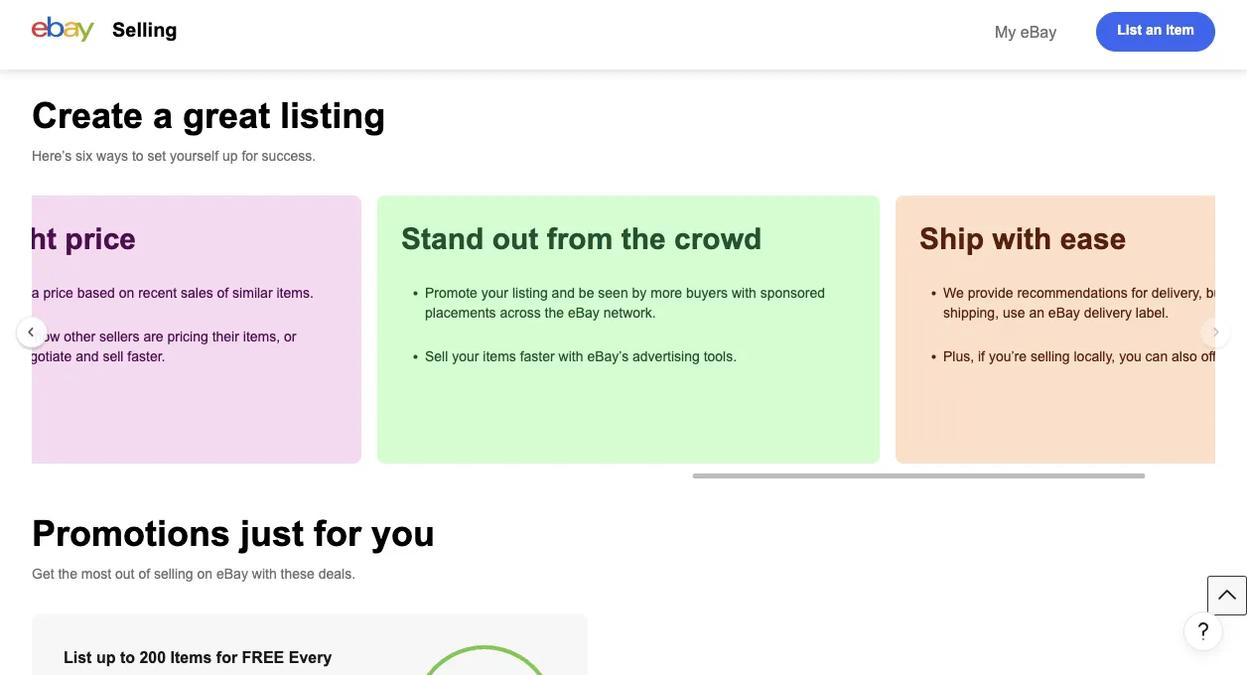 Task type: vqa. For each thing, say whether or not it's contained in the screenshot.
How It Works link on the right top of page
no



Task type: locate. For each thing, give the bounding box(es) containing it.
1 vertical spatial your
[[452, 349, 479, 364]]

ebay's
[[587, 349, 629, 364]]

up right yourself
[[222, 148, 238, 163]]

out left from on the top left
[[492, 223, 539, 256]]

selling right of
[[154, 566, 193, 582]]

seen
[[598, 285, 628, 300]]

listing inside promote your listing and be seen by more buyers with sponsored placements across the ebay network.
[[512, 285, 548, 300]]

stand
[[401, 223, 484, 256]]

also
[[1172, 349, 1198, 364]]

sell your items faster with ebay's advertising tools.
[[425, 349, 737, 364]]

can
[[1146, 349, 1168, 364]]

1 horizontal spatial the
[[545, 305, 564, 320]]

create
[[32, 95, 143, 135]]

up up month!
[[96, 649, 116, 667]]

1 vertical spatial the
[[545, 305, 564, 320]]

2 horizontal spatial the
[[621, 223, 666, 256]]

free
[[242, 649, 284, 667]]

get the most out of selling on ebay with these deals.
[[32, 566, 356, 582]]

2 vertical spatial to
[[120, 649, 135, 667]]

month!
[[64, 673, 117, 675]]

success.
[[262, 148, 316, 163]]

the down 'and'
[[545, 305, 564, 320]]

your
[[482, 285, 509, 300], [452, 349, 479, 364]]

0 horizontal spatial the
[[58, 566, 77, 582]]

0 horizontal spatial listing
[[280, 95, 386, 135]]

up
[[222, 148, 238, 163], [96, 649, 116, 667]]

1 horizontal spatial up
[[222, 148, 238, 163]]

the
[[621, 223, 666, 256], [545, 305, 564, 320], [58, 566, 77, 582]]

these
[[281, 566, 315, 582]]

set
[[147, 148, 166, 163]]

to left 200
[[120, 649, 135, 667]]

0 horizontal spatial selling
[[154, 566, 193, 582]]

great
[[183, 95, 270, 135]]

stand out from the crowd
[[401, 223, 762, 256]]

buyers
[[686, 285, 728, 300]]

placements
[[425, 305, 496, 320]]

with
[[993, 223, 1052, 256], [732, 285, 757, 300], [559, 349, 584, 364], [252, 566, 277, 582]]

0 vertical spatial the
[[621, 223, 666, 256]]

0 vertical spatial to
[[132, 148, 144, 163]]

items
[[170, 649, 212, 667]]

advertising
[[633, 349, 700, 364]]

every
[[289, 649, 332, 667]]

with left these on the bottom left of the page
[[252, 566, 277, 582]]

1 vertical spatial listing
[[512, 285, 548, 300]]

for left "delivery,"
[[1132, 285, 1148, 300]]

across
[[500, 305, 541, 320]]

1 vertical spatial out
[[115, 566, 135, 582]]

out
[[492, 223, 539, 256], [115, 566, 135, 582]]

listing up across
[[512, 285, 548, 300]]

0 horizontal spatial your
[[452, 349, 479, 364]]

1 horizontal spatial listing
[[512, 285, 548, 300]]

your up across
[[482, 285, 509, 300]]

here's
[[32, 148, 72, 163]]

of
[[138, 566, 150, 582]]

0 horizontal spatial ebay
[[217, 566, 248, 582]]

more
[[651, 285, 683, 300]]

to
[[132, 148, 144, 163], [1230, 285, 1242, 300], [120, 649, 135, 667]]

for inside list up to 200 items for free every month!
[[216, 649, 238, 667]]

for
[[242, 148, 258, 163], [1132, 285, 1148, 300], [314, 514, 362, 553], [216, 649, 238, 667]]

the up the by
[[621, 223, 666, 256]]

ebay
[[1021, 23, 1057, 41], [568, 305, 600, 320], [217, 566, 248, 582]]

sell
[[425, 349, 448, 364]]

ebay down be
[[568, 305, 600, 320]]

1 vertical spatial up
[[96, 649, 116, 667]]

promotions just for you
[[32, 514, 435, 553]]

list
[[1118, 22, 1142, 38], [64, 649, 92, 667]]

ebay right my
[[1021, 23, 1057, 41]]

out left of
[[115, 566, 135, 582]]

listing
[[280, 95, 386, 135], [512, 285, 548, 300]]

you
[[1120, 349, 1142, 364], [372, 514, 435, 553]]

0 horizontal spatial up
[[96, 649, 116, 667]]

0 vertical spatial list
[[1118, 22, 1142, 38]]

ship
[[920, 223, 984, 256]]

network.
[[604, 305, 656, 320]]

for right items
[[216, 649, 238, 667]]

your right sell
[[452, 349, 479, 364]]

ease
[[1061, 223, 1127, 256]]

0 horizontal spatial list
[[64, 649, 92, 667]]

be
[[579, 285, 594, 300]]

selling right you're
[[1031, 349, 1070, 364]]

your inside promote your listing and be seen by more buyers with sponsored placements across the ebay network.
[[482, 285, 509, 300]]

0 vertical spatial your
[[482, 285, 509, 300]]

1 vertical spatial ebay
[[568, 305, 600, 320]]

delivery,
[[1152, 285, 1203, 300]]

ship with ease
[[920, 223, 1127, 256]]

1 vertical spatial list
[[64, 649, 92, 667]]

1 horizontal spatial ebay
[[568, 305, 600, 320]]

ebay right on
[[217, 566, 248, 582]]

lo
[[1233, 349, 1248, 364]]

up inside list up to 200 items for free every month!
[[96, 649, 116, 667]]

the right get at the left
[[58, 566, 77, 582]]

listing up success.
[[280, 95, 386, 135]]

1 vertical spatial you
[[372, 514, 435, 553]]

0 horizontal spatial out
[[115, 566, 135, 582]]

list inside list up to 200 items for free every month!
[[64, 649, 92, 667]]

item
[[1166, 22, 1195, 38]]

we
[[944, 285, 964, 300]]

1 vertical spatial to
[[1230, 285, 1242, 300]]

0 vertical spatial ebay
[[1021, 23, 1057, 41]]

and
[[552, 285, 575, 300]]

most
[[81, 566, 111, 582]]

with right buyers
[[732, 285, 757, 300]]

1 horizontal spatial list
[[1118, 22, 1142, 38]]

yourself
[[170, 148, 219, 163]]

get
[[32, 566, 54, 582]]

promotions
[[32, 514, 230, 553]]

to left the 's'
[[1230, 285, 1242, 300]]

an
[[1146, 22, 1163, 38]]

list up month!
[[64, 649, 92, 667]]

list left an
[[1118, 22, 1142, 38]]

but
[[1207, 285, 1226, 300]]

list for list up to 200 items for free every month!
[[64, 649, 92, 667]]

2 vertical spatial the
[[58, 566, 77, 582]]

1 vertical spatial selling
[[154, 566, 193, 582]]

your for sell
[[452, 349, 479, 364]]

provide
[[968, 285, 1014, 300]]

1 horizontal spatial your
[[482, 285, 509, 300]]

with up 'provide'
[[993, 223, 1052, 256]]

1 horizontal spatial selling
[[1031, 349, 1070, 364]]

my ebay
[[995, 23, 1057, 41]]

1 horizontal spatial out
[[492, 223, 539, 256]]

locally,
[[1074, 349, 1116, 364]]

to left set
[[132, 148, 144, 163]]

0 vertical spatial you
[[1120, 349, 1142, 364]]

s
[[1245, 285, 1248, 300]]

you're
[[989, 349, 1027, 364]]

the inside promote your listing and be seen by more buyers with sponsored placements across the ebay network.
[[545, 305, 564, 320]]

selling
[[1031, 349, 1070, 364], [154, 566, 193, 582]]



Task type: describe. For each thing, give the bounding box(es) containing it.
recommendations
[[1018, 285, 1128, 300]]

crowd
[[674, 223, 762, 256]]

0 vertical spatial out
[[492, 223, 539, 256]]

for left success.
[[242, 148, 258, 163]]

offer
[[1202, 349, 1229, 364]]

2 vertical spatial ebay
[[217, 566, 248, 582]]

0 horizontal spatial you
[[372, 514, 435, 553]]

from
[[547, 223, 613, 256]]

200
[[139, 649, 166, 667]]

six
[[76, 148, 93, 163]]

list for list an item
[[1118, 22, 1142, 38]]

promote your listing and be seen by more buyers with sponsored placements across the ebay network.
[[425, 285, 826, 320]]

faster
[[520, 349, 555, 364]]

to inside list up to 200 items for free every month!
[[120, 649, 135, 667]]

0 vertical spatial up
[[222, 148, 238, 163]]

with inside promote your listing and be seen by more buyers with sponsored placements across the ebay network.
[[732, 285, 757, 300]]

sponsored
[[761, 285, 826, 300]]

list up to 200 items for free every month!
[[64, 649, 332, 675]]

list an item
[[1118, 22, 1195, 38]]

here's six ways to set yourself up for success.
[[32, 148, 316, 163]]

deals.
[[319, 566, 356, 582]]

ebay inside promote your listing and be seen by more buyers with sponsored placements across the ebay network.
[[568, 305, 600, 320]]

list an item link
[[1097, 12, 1216, 52]]

for up deals.
[[314, 514, 362, 553]]

your for promote
[[482, 285, 509, 300]]

by
[[632, 285, 647, 300]]

create a great listing
[[32, 95, 386, 135]]

to inside we provide recommendations for delivery, but to s
[[1230, 285, 1242, 300]]

2 horizontal spatial ebay
[[1021, 23, 1057, 41]]

on
[[197, 566, 213, 582]]

my ebay link
[[995, 23, 1057, 41]]

0 vertical spatial selling
[[1031, 349, 1070, 364]]

tools.
[[704, 349, 737, 364]]

a
[[153, 95, 173, 135]]

plus, if you're selling locally, you can also offer lo
[[944, 349, 1248, 364]]

ways
[[96, 148, 128, 163]]

promote
[[425, 285, 478, 300]]

for inside we provide recommendations for delivery, but to s
[[1132, 285, 1148, 300]]

items
[[483, 349, 516, 364]]

1 horizontal spatial you
[[1120, 349, 1142, 364]]

plus,
[[944, 349, 975, 364]]

if
[[978, 349, 985, 364]]

just
[[240, 514, 304, 553]]

we provide recommendations for delivery, but to s
[[944, 285, 1248, 320]]

with right 'faster'
[[559, 349, 584, 364]]

my
[[995, 23, 1017, 41]]

0 vertical spatial listing
[[280, 95, 386, 135]]

help, opens dialogs image
[[1194, 622, 1214, 641]]

selling
[[112, 19, 177, 41]]



